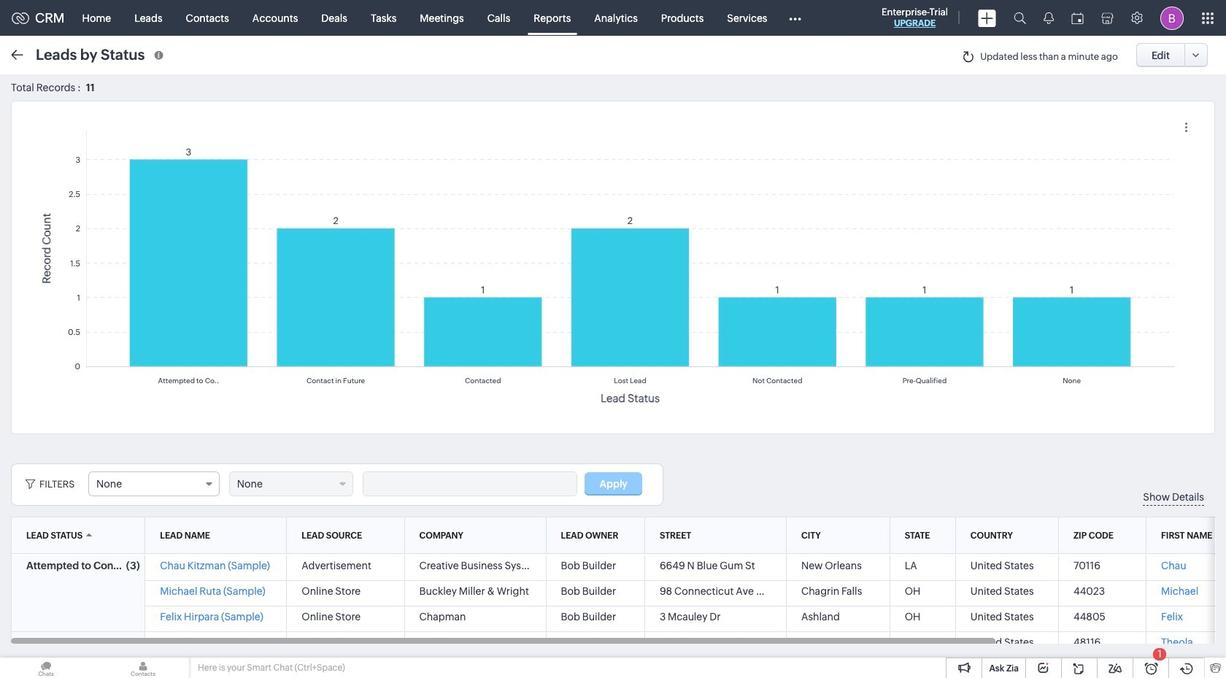 Task type: vqa. For each thing, say whether or not it's contained in the screenshot.
text box on the left of page
yes



Task type: locate. For each thing, give the bounding box(es) containing it.
calendar image
[[1072, 12, 1084, 24]]

signals element
[[1035, 0, 1063, 36]]

logo image
[[12, 12, 29, 24]]

profile element
[[1152, 0, 1193, 35]]

signals image
[[1044, 12, 1054, 24]]

profile image
[[1161, 6, 1184, 30]]

None text field
[[363, 472, 577, 496]]

contacts image
[[97, 658, 189, 678]]

Other Modules field
[[779, 6, 811, 30]]

chats image
[[0, 658, 92, 678]]

None field
[[88, 472, 220, 497], [229, 472, 353, 497], [88, 472, 220, 497], [229, 472, 353, 497]]



Task type: describe. For each thing, give the bounding box(es) containing it.
search image
[[1014, 12, 1027, 24]]

create menu element
[[970, 0, 1005, 35]]

search element
[[1005, 0, 1035, 36]]

create menu image
[[978, 9, 997, 27]]



